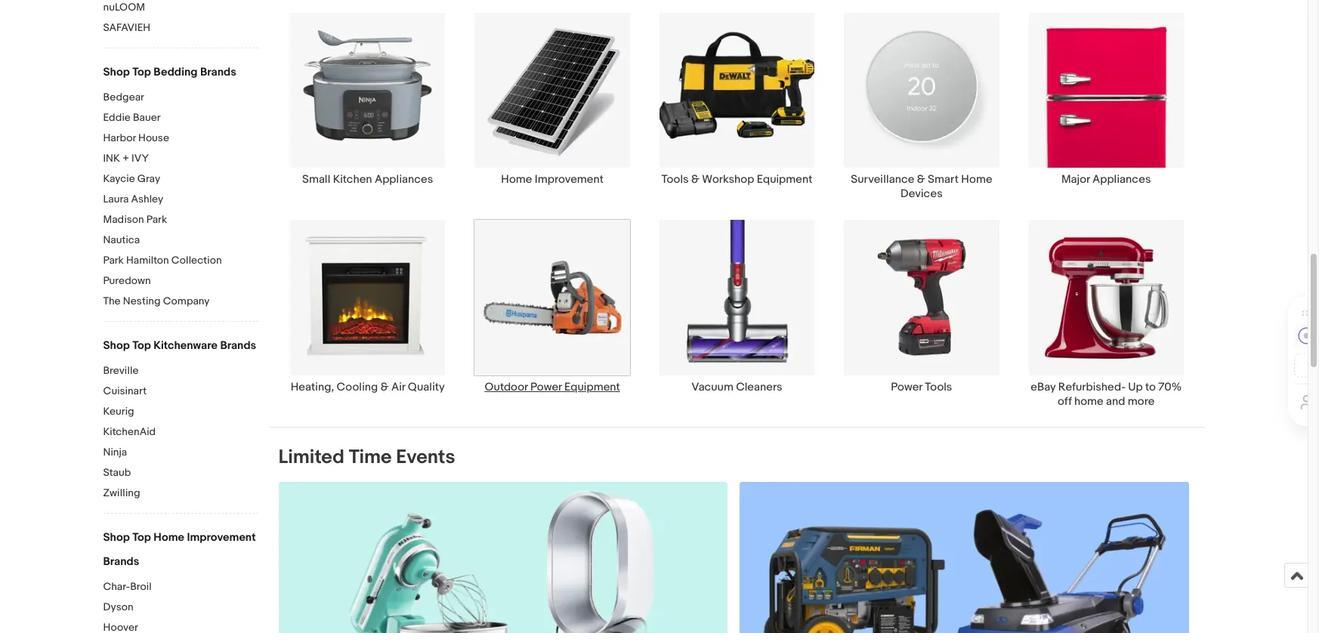 Task type: vqa. For each thing, say whether or not it's contained in the screenshot.
Harbor
yes



Task type: describe. For each thing, give the bounding box(es) containing it.
dyson
[[103, 601, 134, 614]]

keurig
[[103, 405, 134, 418]]

1 appliances from the left
[[375, 173, 433, 187]]

ink + ivy link
[[103, 152, 258, 166]]

more
[[1128, 394, 1155, 409]]

char-
[[103, 581, 130, 593]]

the nesting company link
[[103, 295, 258, 309]]

bedgear eddie bauer harbor house ink + ivy kaycie gray laura ashley madison park nautica park hamilton collection puredown the nesting company
[[103, 91, 222, 308]]

safavieh
[[103, 21, 150, 34]]

nuloom safavieh
[[103, 1, 150, 34]]

the
[[103, 295, 121, 308]]

house
[[138, 132, 169, 144]]

small kitchen appliances
[[302, 173, 433, 187]]

ebay refurbished- up to 70% off home and more link
[[1014, 220, 1199, 409]]

surveillance & smart home devices link
[[830, 12, 1014, 201]]

bedgear
[[103, 91, 144, 104]]

major
[[1062, 173, 1090, 187]]

up
[[1129, 380, 1143, 394]]

cuisinart link
[[103, 385, 258, 399]]

madison park link
[[103, 213, 258, 228]]

heating,
[[291, 380, 334, 394]]

vacuum cleaners
[[692, 380, 783, 394]]

1 horizontal spatial park
[[146, 213, 167, 226]]

surveillance & smart home devices
[[851, 173, 993, 201]]

vacuum
[[692, 380, 734, 394]]

0 horizontal spatial &
[[381, 380, 389, 394]]

ink
[[103, 152, 120, 165]]

quality
[[408, 380, 445, 394]]

bauer
[[133, 111, 161, 124]]

tools & workshop equipment link
[[645, 12, 830, 201]]

cleaners
[[736, 380, 783, 394]]

shop for shop top kitchenware brands
[[103, 339, 130, 353]]

shop top bedding brands
[[103, 65, 236, 79]]

ninja link
[[103, 446, 258, 460]]

harbor
[[103, 132, 136, 144]]

smart
[[928, 173, 959, 187]]

to
[[1146, 380, 1156, 394]]

ebay refurbished- up to 70% off home and more
[[1031, 380, 1182, 409]]

limited time events
[[279, 446, 455, 469]]

breville cuisinart keurig kitchenaid ninja staub zwilling
[[103, 364, 156, 500]]

ivy
[[132, 152, 149, 165]]

1 power from the left
[[531, 380, 562, 394]]

0 horizontal spatial park
[[103, 254, 124, 267]]

home
[[1075, 394, 1104, 409]]

surveillance
[[851, 173, 915, 187]]

shop for shop top bedding brands
[[103, 65, 130, 79]]

breville
[[103, 364, 139, 377]]

& for surveillance
[[917, 173, 926, 187]]

shop top kitchenware brands
[[103, 339, 256, 353]]

home inside the surveillance & smart home devices
[[962, 173, 993, 187]]

bedgear link
[[103, 91, 258, 105]]

ebay
[[1031, 380, 1056, 394]]

tools & workshop equipment
[[662, 173, 813, 187]]

+
[[122, 152, 129, 165]]

staub
[[103, 466, 131, 479]]

laura ashley link
[[103, 193, 258, 207]]

0 horizontal spatial tools
[[662, 173, 689, 187]]

major appliances link
[[1014, 12, 1199, 201]]

puredown
[[103, 274, 151, 287]]

air
[[391, 380, 405, 394]]

heating, cooling & air quality link
[[276, 220, 460, 409]]

zwilling link
[[103, 487, 258, 501]]

home inside shop top home improvement brands
[[154, 531, 185, 545]]

nuloom link
[[103, 1, 258, 15]]

top for kitchenware
[[132, 339, 151, 353]]

top for bedding
[[132, 65, 151, 79]]

eddie bauer link
[[103, 111, 258, 125]]

time
[[349, 446, 392, 469]]

outdoor power equipment
[[485, 380, 620, 394]]

1 horizontal spatial tools
[[925, 380, 953, 394]]

events
[[396, 446, 455, 469]]

70%
[[1159, 380, 1182, 394]]

cuisinart
[[103, 385, 147, 398]]

0 vertical spatial equipment
[[757, 173, 813, 187]]

puredown link
[[103, 274, 258, 289]]

shop for shop top home improvement brands
[[103, 531, 130, 545]]

improvement inside home improvement link
[[535, 173, 604, 187]]

small
[[302, 173, 331, 187]]

cooling
[[337, 380, 378, 394]]

nautica
[[103, 234, 140, 246]]

power tools
[[891, 380, 953, 394]]

2 power from the left
[[891, 380, 923, 394]]

staub link
[[103, 466, 258, 481]]

brands inside shop top home improvement brands
[[103, 555, 139, 569]]

devices
[[901, 187, 943, 201]]

kitchenaid
[[103, 426, 156, 438]]

laura
[[103, 193, 129, 206]]



Task type: locate. For each thing, give the bounding box(es) containing it.
bedding
[[154, 65, 198, 79]]

char-broil link
[[103, 581, 258, 595]]

2 appliances from the left
[[1093, 173, 1152, 187]]

top up the bedgear
[[132, 65, 151, 79]]

1 horizontal spatial appliances
[[1093, 173, 1152, 187]]

1 horizontal spatial improvement
[[535, 173, 604, 187]]

1 shop from the top
[[103, 65, 130, 79]]

& left air
[[381, 380, 389, 394]]

brands up 'char-' at left bottom
[[103, 555, 139, 569]]

outdoor
[[485, 380, 528, 394]]

tools
[[662, 173, 689, 187], [925, 380, 953, 394]]

& for tools
[[692, 173, 700, 187]]

park down nautica
[[103, 254, 124, 267]]

company
[[163, 295, 210, 308]]

madison
[[103, 213, 144, 226]]

0 vertical spatial tools
[[662, 173, 689, 187]]

off
[[1058, 394, 1072, 409]]

improvement
[[535, 173, 604, 187], [187, 531, 256, 545]]

kaycie
[[103, 172, 135, 185]]

3 top from the top
[[132, 531, 151, 545]]

0 horizontal spatial power
[[531, 380, 562, 394]]

top for home
[[132, 531, 151, 545]]

appliances right the major
[[1093, 173, 1152, 187]]

2 vertical spatial shop
[[103, 531, 130, 545]]

major appliances
[[1062, 173, 1152, 187]]

1 vertical spatial top
[[132, 339, 151, 353]]

eddie
[[103, 111, 131, 124]]

workshop
[[702, 173, 755, 187]]

broil
[[130, 581, 152, 593]]

1 horizontal spatial home
[[501, 173, 533, 187]]

0 horizontal spatial appliances
[[375, 173, 433, 187]]

park
[[146, 213, 167, 226], [103, 254, 124, 267]]

refurbished-
[[1059, 380, 1126, 394]]

park down ashley
[[146, 213, 167, 226]]

ninja
[[103, 446, 127, 459]]

top inside shop top home improvement brands
[[132, 531, 151, 545]]

improvement inside shop top home improvement brands
[[187, 531, 256, 545]]

2 vertical spatial brands
[[103, 555, 139, 569]]

1 horizontal spatial equipment
[[757, 173, 813, 187]]

brands for shop top bedding brands
[[200, 65, 236, 79]]

brands right kitchenware
[[220, 339, 256, 353]]

appliances right kitchen
[[375, 173, 433, 187]]

1 vertical spatial tools
[[925, 380, 953, 394]]

1 horizontal spatial power
[[891, 380, 923, 394]]

1 horizontal spatial &
[[692, 173, 700, 187]]

1 vertical spatial shop
[[103, 339, 130, 353]]

0 horizontal spatial equipment
[[565, 380, 620, 394]]

limited
[[279, 446, 345, 469]]

3 shop from the top
[[103, 531, 130, 545]]

kitchen
[[333, 173, 372, 187]]

& left workshop
[[692, 173, 700, 187]]

&
[[692, 173, 700, 187], [917, 173, 926, 187], [381, 380, 389, 394]]

0 vertical spatial top
[[132, 65, 151, 79]]

vacuum cleaners link
[[645, 220, 830, 409]]

shop top home improvement brands
[[103, 531, 256, 569]]

brands right bedding
[[200, 65, 236, 79]]

top up breville
[[132, 339, 151, 353]]

and
[[1107, 394, 1126, 409]]

collection
[[171, 254, 222, 267]]

kitchenware
[[154, 339, 218, 353]]

gray
[[137, 172, 160, 185]]

2 horizontal spatial home
[[962, 173, 993, 187]]

shop up breville
[[103, 339, 130, 353]]

top down zwilling
[[132, 531, 151, 545]]

harbor house link
[[103, 132, 258, 146]]

1 vertical spatial park
[[103, 254, 124, 267]]

& inside the surveillance & smart home devices
[[917, 173, 926, 187]]

safavieh link
[[103, 21, 258, 36]]

home improvement link
[[460, 12, 645, 201]]

small kitchen appliances link
[[276, 12, 460, 201]]

shop up the bedgear
[[103, 65, 130, 79]]

brands for shop top kitchenware brands
[[220, 339, 256, 353]]

equipment
[[757, 173, 813, 187], [565, 380, 620, 394]]

1 top from the top
[[132, 65, 151, 79]]

shop down zwilling
[[103, 531, 130, 545]]

nuloom
[[103, 1, 145, 14]]

kaycie gray link
[[103, 172, 258, 187]]

dyson link
[[103, 601, 258, 615]]

& left "smart" at the right top of the page
[[917, 173, 926, 187]]

home improvement
[[501, 173, 604, 187]]

0 horizontal spatial improvement
[[187, 531, 256, 545]]

hamilton
[[126, 254, 169, 267]]

shop inside shop top home improvement brands
[[103, 531, 130, 545]]

2 top from the top
[[132, 339, 151, 353]]

0 horizontal spatial home
[[154, 531, 185, 545]]

2 shop from the top
[[103, 339, 130, 353]]

breville link
[[103, 364, 258, 379]]

nesting
[[123, 295, 161, 308]]

ashley
[[131, 193, 163, 206]]

keurig link
[[103, 405, 258, 420]]

1 vertical spatial brands
[[220, 339, 256, 353]]

1 vertical spatial equipment
[[565, 380, 620, 394]]

heating, cooling & air quality
[[291, 380, 445, 394]]

power tools link
[[830, 220, 1014, 409]]

zwilling
[[103, 487, 140, 500]]

power
[[531, 380, 562, 394], [891, 380, 923, 394]]

0 vertical spatial shop
[[103, 65, 130, 79]]

shop
[[103, 65, 130, 79], [103, 339, 130, 353], [103, 531, 130, 545]]

0 vertical spatial brands
[[200, 65, 236, 79]]

0 vertical spatial park
[[146, 213, 167, 226]]

2 vertical spatial top
[[132, 531, 151, 545]]

2 horizontal spatial &
[[917, 173, 926, 187]]

0 vertical spatial improvement
[[535, 173, 604, 187]]

None text field
[[279, 482, 728, 633], [740, 482, 1190, 633], [279, 482, 728, 633], [740, 482, 1190, 633]]

1 vertical spatial improvement
[[187, 531, 256, 545]]

outdoor power equipment link
[[460, 220, 645, 409]]

kitchenaid link
[[103, 426, 258, 440]]

nautica link
[[103, 234, 258, 248]]

park hamilton collection link
[[103, 254, 258, 268]]



